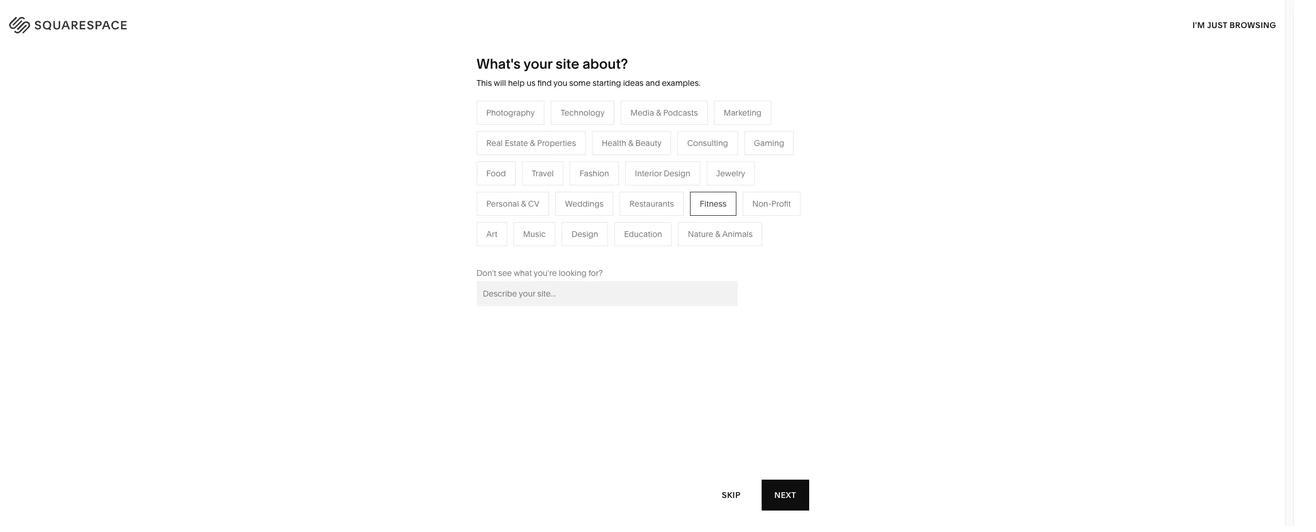 Task type: describe. For each thing, give the bounding box(es) containing it.
Restaurants radio
[[620, 192, 684, 216]]

restaurants inside restaurants "option"
[[630, 199, 674, 209]]

this
[[477, 78, 492, 88]]

Weddings radio
[[555, 192, 613, 216]]

art
[[486, 229, 497, 239]]

don't
[[477, 268, 496, 278]]

consulting
[[687, 138, 728, 148]]

podcasts inside radio
[[663, 108, 698, 118]]

Design radio
[[562, 222, 608, 246]]

log             in link
[[1242, 17, 1271, 28]]

0 horizontal spatial fitness
[[636, 194, 663, 204]]

0 vertical spatial nature & animals
[[636, 176, 701, 187]]

Fitness radio
[[690, 192, 736, 216]]

1 vertical spatial podcasts
[[548, 194, 583, 204]]

real estate & properties link
[[515, 245, 616, 256]]

photography
[[486, 108, 535, 118]]

interior
[[635, 168, 662, 179]]

0 horizontal spatial nature
[[636, 176, 662, 187]]

you're
[[534, 268, 557, 278]]

& down home & decor
[[664, 176, 669, 187]]

and
[[646, 78, 660, 88]]

& inside option
[[521, 199, 526, 209]]

what's your site about? this will help us find you some starting ideas and examples.
[[477, 56, 701, 88]]

Education radio
[[614, 222, 672, 246]]

0 vertical spatial design
[[664, 168, 690, 179]]

health
[[602, 138, 626, 148]]

0 vertical spatial animals
[[671, 176, 701, 187]]

nature & animals link
[[636, 176, 712, 187]]

properties inside radio
[[537, 138, 576, 148]]

& down and
[[656, 108, 661, 118]]

Jewelry radio
[[707, 162, 755, 186]]

food
[[486, 168, 506, 179]]

fashion
[[580, 168, 609, 179]]

0 horizontal spatial design
[[572, 229, 598, 239]]

i'm
[[1193, 20, 1205, 30]]

community & non-profits
[[394, 211, 490, 221]]

your
[[524, 56, 553, 72]]

jewelry
[[716, 168, 745, 179]]

Travel radio
[[522, 162, 564, 186]]

& up looking
[[559, 245, 564, 256]]

events
[[515, 211, 540, 221]]

0 horizontal spatial non-
[[447, 211, 466, 221]]

1 vertical spatial properties
[[566, 245, 605, 256]]

i'm just browsing
[[1193, 20, 1277, 30]]

media & podcasts link
[[515, 194, 594, 204]]

Art radio
[[477, 222, 507, 246]]

decor
[[668, 159, 692, 170]]

Health & Beauty radio
[[592, 131, 671, 155]]

personal
[[486, 199, 519, 209]]

education
[[624, 229, 662, 239]]

home & decor link
[[636, 159, 703, 170]]

1 vertical spatial weddings
[[515, 228, 554, 238]]

health & beauty
[[602, 138, 662, 148]]

in
[[1262, 17, 1271, 28]]

& right community
[[440, 211, 445, 221]]

& right home
[[661, 159, 666, 170]]

Nature & Animals radio
[[678, 222, 763, 246]]

1 vertical spatial media & podcasts
[[515, 194, 583, 204]]

0 vertical spatial restaurants
[[515, 176, 560, 187]]

personal & cv
[[486, 199, 539, 209]]

Consulting radio
[[678, 131, 738, 155]]

beauty
[[635, 138, 662, 148]]

starting
[[593, 78, 621, 88]]

site
[[556, 56, 579, 72]]

Personal & CV radio
[[477, 192, 549, 216]]

log
[[1242, 17, 1260, 28]]

home
[[636, 159, 659, 170]]

examples.
[[662, 78, 701, 88]]

skip button
[[709, 480, 753, 512]]

what
[[514, 268, 532, 278]]

squarespace logo image
[[23, 14, 150, 32]]

Photography radio
[[477, 101, 545, 125]]

community & non-profits link
[[394, 211, 501, 221]]

nature & animals inside "option"
[[688, 229, 753, 239]]

animals inside "option"
[[722, 229, 753, 239]]

Music radio
[[514, 222, 556, 246]]

profits
[[466, 211, 490, 221]]

next button
[[762, 480, 809, 511]]

Media & Podcasts radio
[[621, 101, 708, 125]]

community
[[394, 211, 438, 221]]

just
[[1207, 20, 1228, 30]]

degraw element
[[490, 392, 796, 527]]



Task type: locate. For each thing, give the bounding box(es) containing it.
animals
[[671, 176, 701, 187], [722, 229, 753, 239]]

nature & animals down home & decor link on the top
[[636, 176, 701, 187]]

0 horizontal spatial media & podcasts
[[515, 194, 583, 204]]

non-profit
[[753, 199, 791, 209]]

0 vertical spatial media & podcasts
[[631, 108, 698, 118]]

animals down fitness radio
[[722, 229, 753, 239]]

Marketing radio
[[714, 101, 771, 125]]

fitness down interior
[[636, 194, 663, 204]]

animals down the decor
[[671, 176, 701, 187]]

podcasts
[[663, 108, 698, 118], [548, 194, 583, 204]]

& inside "option"
[[715, 229, 721, 239]]

fitness
[[636, 194, 663, 204], [700, 199, 727, 209]]

1 vertical spatial media
[[515, 194, 539, 204]]

browsing
[[1230, 20, 1277, 30]]

1 horizontal spatial media
[[631, 108, 654, 118]]

restaurants link
[[515, 176, 571, 187]]

0 vertical spatial podcasts
[[663, 108, 698, 118]]

0 horizontal spatial media
[[515, 194, 539, 204]]

Don't see what you're looking for? field
[[477, 281, 737, 307]]

properties up travel link
[[537, 138, 576, 148]]

log             in
[[1242, 17, 1271, 28]]

estate down weddings link
[[534, 245, 557, 256]]

media inside radio
[[631, 108, 654, 118]]

media up the beauty at the top of page
[[631, 108, 654, 118]]

help
[[508, 78, 525, 88]]

1 horizontal spatial media & podcasts
[[631, 108, 698, 118]]

Non-Profit radio
[[743, 192, 801, 216]]

travel
[[515, 159, 537, 170], [532, 168, 554, 179]]

0 horizontal spatial estate
[[505, 138, 528, 148]]

real down music
[[515, 245, 532, 256]]

&
[[656, 108, 661, 118], [530, 138, 535, 148], [628, 138, 634, 148], [661, 159, 666, 170], [664, 176, 669, 187], [541, 194, 546, 204], [521, 199, 526, 209], [440, 211, 445, 221], [715, 229, 721, 239], [559, 245, 564, 256]]

media & podcasts down restaurants link
[[515, 194, 583, 204]]

0 vertical spatial weddings
[[565, 199, 604, 209]]

real inside radio
[[486, 138, 503, 148]]

properties up for?
[[566, 245, 605, 256]]

media & podcasts down and
[[631, 108, 698, 118]]

events link
[[515, 211, 552, 221]]

0 horizontal spatial weddings
[[515, 228, 554, 238]]

1 horizontal spatial weddings
[[565, 199, 604, 209]]

degraw image
[[490, 392, 796, 527]]

0 horizontal spatial animals
[[671, 176, 701, 187]]

real
[[486, 138, 503, 148], [515, 245, 532, 256]]

Fashion radio
[[570, 162, 619, 186]]

will
[[494, 78, 506, 88]]

real estate & properties inside radio
[[486, 138, 576, 148]]

travel inside "option"
[[532, 168, 554, 179]]

profit
[[772, 199, 791, 209]]

1 vertical spatial restaurants
[[630, 199, 674, 209]]

Real Estate & Properties radio
[[477, 131, 586, 155]]

media up events
[[515, 194, 539, 204]]

estate
[[505, 138, 528, 148], [534, 245, 557, 256]]

1 horizontal spatial podcasts
[[663, 108, 698, 118]]

next
[[775, 490, 796, 501]]

cv
[[528, 199, 539, 209]]

travel up media & podcasts link
[[532, 168, 554, 179]]

what's
[[477, 56, 521, 72]]

i'm just browsing link
[[1193, 9, 1277, 41]]

nature inside "option"
[[688, 229, 713, 239]]

podcasts down examples.
[[663, 108, 698, 118]]

0 vertical spatial non-
[[753, 199, 772, 209]]

weddings down events 'link'
[[515, 228, 554, 238]]

restaurants down travel link
[[515, 176, 560, 187]]

0 vertical spatial nature
[[636, 176, 662, 187]]

about?
[[583, 56, 628, 72]]

home & decor
[[636, 159, 692, 170]]

gaming
[[754, 138, 784, 148]]

real estate & properties
[[486, 138, 576, 148], [515, 245, 605, 256]]

looking
[[559, 268, 587, 278]]

don't see what you're looking for?
[[477, 268, 603, 278]]

media & podcasts inside radio
[[631, 108, 698, 118]]

1 horizontal spatial nature
[[688, 229, 713, 239]]

1 horizontal spatial real
[[515, 245, 532, 256]]

1 vertical spatial design
[[572, 229, 598, 239]]

1 horizontal spatial estate
[[534, 245, 557, 256]]

0 vertical spatial real estate & properties
[[486, 138, 576, 148]]

& down fitness radio
[[715, 229, 721, 239]]

1 vertical spatial estate
[[534, 245, 557, 256]]

1 vertical spatial real
[[515, 245, 532, 256]]

1 horizontal spatial animals
[[722, 229, 753, 239]]

ideas
[[623, 78, 644, 88]]

1 vertical spatial animals
[[722, 229, 753, 239]]

fitness link
[[636, 194, 674, 204]]

& left cv
[[521, 199, 526, 209]]

0 vertical spatial real
[[486, 138, 503, 148]]

restaurants down interior
[[630, 199, 674, 209]]

some
[[569, 78, 591, 88]]

Gaming radio
[[744, 131, 794, 155]]

1 vertical spatial real estate & properties
[[515, 245, 605, 256]]

weddings up the "design" radio
[[565, 199, 604, 209]]

media & podcasts
[[631, 108, 698, 118], [515, 194, 583, 204]]

& right 'health'
[[628, 138, 634, 148]]

estate up travel link
[[505, 138, 528, 148]]

podcasts down restaurants link
[[548, 194, 583, 204]]

weddings inside radio
[[565, 199, 604, 209]]

1 horizontal spatial fitness
[[700, 199, 727, 209]]

us
[[527, 78, 536, 88]]

Technology radio
[[551, 101, 614, 125]]

1 horizontal spatial non-
[[753, 199, 772, 209]]

you
[[554, 78, 567, 88]]

find
[[537, 78, 552, 88]]

weddings link
[[515, 228, 565, 238]]

nature & animals down fitness radio
[[688, 229, 753, 239]]

1 vertical spatial nature & animals
[[688, 229, 753, 239]]

travel link
[[515, 159, 549, 170]]

0 vertical spatial estate
[[505, 138, 528, 148]]

Food radio
[[477, 162, 516, 186]]

1 vertical spatial nature
[[688, 229, 713, 239]]

& inside option
[[628, 138, 634, 148]]

weddings
[[565, 199, 604, 209], [515, 228, 554, 238]]

marketing
[[724, 108, 762, 118]]

estate inside radio
[[505, 138, 528, 148]]

0 horizontal spatial podcasts
[[548, 194, 583, 204]]

real estate & properties up travel link
[[486, 138, 576, 148]]

interior design
[[635, 168, 690, 179]]

fitness inside radio
[[700, 199, 727, 209]]

skip
[[722, 490, 741, 501]]

nature down home
[[636, 176, 662, 187]]

real up food
[[486, 138, 503, 148]]

fitness up nature & animals "option"
[[700, 199, 727, 209]]

for?
[[589, 268, 603, 278]]

design
[[664, 168, 690, 179], [572, 229, 598, 239]]

travel down real estate & properties radio
[[515, 159, 537, 170]]

real estate & properties up looking
[[515, 245, 605, 256]]

& up travel link
[[530, 138, 535, 148]]

& right cv
[[541, 194, 546, 204]]

squarespace logo link
[[23, 14, 273, 32]]

nature down fitness radio
[[688, 229, 713, 239]]

0 vertical spatial media
[[631, 108, 654, 118]]

nature & animals
[[636, 176, 701, 187], [688, 229, 753, 239]]

restaurants
[[515, 176, 560, 187], [630, 199, 674, 209]]

technology
[[561, 108, 605, 118]]

0 horizontal spatial real
[[486, 138, 503, 148]]

music
[[523, 229, 546, 239]]

Interior Design radio
[[625, 162, 700, 186]]

0 horizontal spatial restaurants
[[515, 176, 560, 187]]

see
[[498, 268, 512, 278]]

0 vertical spatial properties
[[537, 138, 576, 148]]

1 horizontal spatial restaurants
[[630, 199, 674, 209]]

1 horizontal spatial design
[[664, 168, 690, 179]]

1 vertical spatial non-
[[447, 211, 466, 221]]

nature
[[636, 176, 662, 187], [688, 229, 713, 239]]

media
[[631, 108, 654, 118], [515, 194, 539, 204]]

non-
[[753, 199, 772, 209], [447, 211, 466, 221]]

non- inside radio
[[753, 199, 772, 209]]

properties
[[537, 138, 576, 148], [566, 245, 605, 256]]



Task type: vqa. For each thing, say whether or not it's contained in the screenshot.
Store
no



